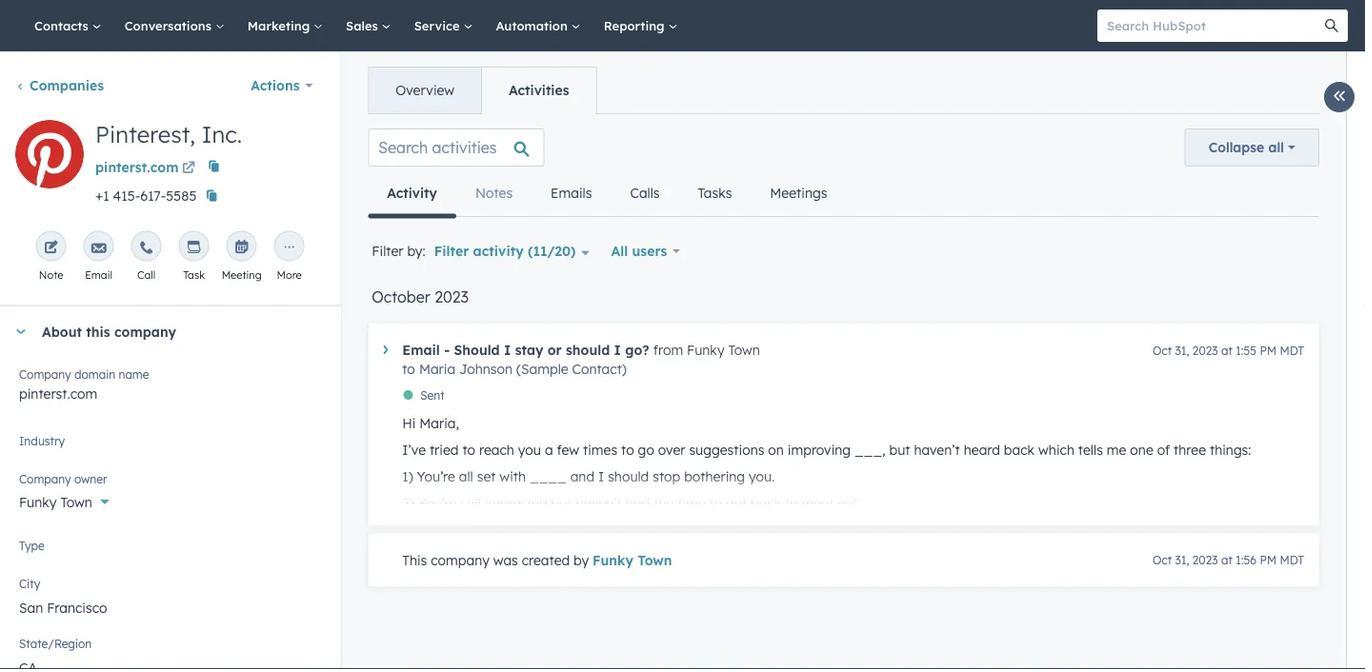 Task type: vqa. For each thing, say whether or not it's contained in the screenshot.
third Notification from the top of the page
no



Task type: locate. For each thing, give the bounding box(es) containing it.
1 vertical spatial town
[[60, 494, 92, 511]]

2 vertical spatial town
[[638, 552, 672, 569]]

name
[[119, 368, 149, 382]]

caret image left about
[[15, 330, 27, 334]]

town right from
[[728, 342, 760, 359]]

filter by:
[[372, 243, 426, 260]]

____
[[530, 469, 567, 485]]

1 vertical spatial all
[[459, 469, 473, 485]]

this
[[86, 324, 110, 340]]

company left was
[[431, 552, 490, 569]]

a
[[545, 442, 553, 458]]

31, left 1:55
[[1175, 343, 1189, 358]]

navigation containing activity
[[368, 171, 846, 219]]

0 horizontal spatial all
[[459, 469, 473, 485]]

of
[[1157, 442, 1170, 458]]

2023
[[435, 288, 469, 307], [1193, 343, 1218, 358], [1193, 553, 1218, 568]]

meeting image
[[234, 241, 249, 256]]

1 vertical spatial funky
[[19, 494, 57, 511]]

2 vertical spatial funky
[[593, 552, 634, 569]]

company down about
[[19, 368, 71, 382]]

0 horizontal spatial caret image
[[15, 330, 27, 334]]

31,
[[1175, 343, 1189, 358], [1175, 553, 1189, 568]]

time
[[678, 495, 706, 512]]

2 oct from the top
[[1153, 553, 1172, 568]]

0 vertical spatial should
[[566, 342, 610, 359]]

town down company owner
[[60, 494, 92, 511]]

actions
[[251, 77, 300, 94]]

1 mdt from the top
[[1280, 343, 1304, 358]]

0 horizontal spatial back
[[751, 495, 781, 512]]

haven't left heard
[[914, 442, 960, 458]]

31, left 1:56
[[1175, 553, 1189, 568]]

back left which
[[1004, 442, 1035, 458]]

2023 for this company was created by funky town
[[1193, 553, 1218, 568]]

tried
[[430, 442, 459, 458]]

navigation
[[368, 67, 597, 114], [368, 171, 846, 219]]

0 vertical spatial at
[[1221, 343, 1233, 358]]

email image
[[91, 241, 106, 256]]

1 horizontal spatial caret image
[[383, 346, 388, 355]]

+1
[[95, 187, 109, 204]]

pm for this company was created by funky town
[[1260, 553, 1277, 568]]

funky right from
[[687, 342, 725, 359]]

1 vertical spatial 31,
[[1175, 553, 1189, 568]]

service link
[[403, 0, 484, 51]]

navigation inside october 2023 feed
[[368, 171, 846, 219]]

0 vertical spatial but
[[889, 442, 910, 458]]

0 horizontal spatial funky
[[19, 494, 57, 511]]

pinterst.com link
[[95, 152, 199, 181]]

filter for filter by:
[[372, 243, 403, 260]]

mdt
[[1280, 343, 1304, 358], [1280, 553, 1304, 568]]

company up name
[[114, 324, 176, 340]]

filter left by:
[[372, 243, 403, 260]]

city
[[19, 577, 40, 592]]

0 vertical spatial mdt
[[1280, 343, 1304, 358]]

2 navigation from the top
[[368, 171, 846, 219]]

reporting link
[[592, 0, 689, 51]]

company
[[114, 324, 176, 340], [431, 552, 490, 569]]

town down 'the'
[[638, 552, 672, 569]]

with
[[500, 469, 526, 485]]

navigation up the all
[[368, 171, 846, 219]]

reach
[[479, 442, 514, 458]]

bothering
[[684, 469, 745, 485]]

owner
[[74, 473, 107, 487]]

town
[[728, 342, 760, 359], [60, 494, 92, 511], [638, 552, 672, 569]]

1 vertical spatial company
[[431, 552, 490, 569]]

all right collapse
[[1268, 139, 1284, 156]]

1 vertical spatial pm
[[1260, 553, 1277, 568]]

email down email icon
[[85, 268, 112, 282]]

1 company from the top
[[19, 368, 71, 382]]

but down ____ at the left bottom of page
[[551, 495, 572, 512]]

oct left 1:56
[[1153, 553, 1172, 568]]

0 horizontal spatial email
[[85, 268, 112, 282]]

i up "to maria johnson (sample contact)"
[[504, 342, 511, 359]]

1 vertical spatial mdt
[[1280, 553, 1304, 568]]

more image
[[282, 241, 297, 256]]

sales
[[346, 18, 382, 33]]

1 horizontal spatial i
[[598, 469, 604, 485]]

about
[[42, 324, 82, 340]]

at left 1:56
[[1221, 553, 1233, 568]]

0 vertical spatial 31,
[[1175, 343, 1189, 358]]

0 horizontal spatial i
[[504, 342, 511, 359]]

back down you.
[[751, 495, 781, 512]]

2 mdt from the top
[[1280, 553, 1304, 568]]

0 vertical spatial funky
[[687, 342, 725, 359]]

1 vertical spatial pinterst.com
[[19, 385, 97, 402]]

1 horizontal spatial haven't
[[914, 442, 960, 458]]

i right and
[[598, 469, 604, 485]]

you're
[[417, 469, 455, 485], [418, 495, 456, 512]]

but
[[889, 442, 910, 458], [551, 495, 572, 512]]

pinterst.com up +1 415-617-5585
[[95, 159, 179, 176]]

0 vertical spatial oct
[[1153, 343, 1172, 358]]

pm right 1:56
[[1260, 553, 1277, 568]]

caret image down october
[[383, 346, 388, 355]]

2 filter from the left
[[434, 243, 469, 260]]

2 company from the top
[[19, 473, 71, 487]]

company domain name pinterst.com
[[19, 368, 149, 402]]

1 vertical spatial but
[[551, 495, 572, 512]]

0 vertical spatial company
[[19, 368, 71, 382]]

1 horizontal spatial funky
[[593, 552, 634, 569]]

2 31, from the top
[[1175, 553, 1189, 568]]

2 horizontal spatial i
[[614, 342, 621, 359]]

you're down tried
[[417, 469, 455, 485]]

all left 'set'
[[459, 469, 473, 485]]

0 vertical spatial haven't
[[914, 442, 960, 458]]

mdt right 1:56
[[1280, 553, 1304, 568]]

three
[[1174, 442, 1206, 458]]

meetings
[[770, 185, 827, 202]]

still
[[460, 495, 481, 512]]

maria,
[[420, 415, 459, 432]]

0 vertical spatial all
[[1268, 139, 1284, 156]]

1 vertical spatial you're
[[418, 495, 456, 512]]

you.
[[749, 469, 775, 485]]

1 oct from the top
[[1153, 343, 1172, 358]]

funky town button
[[593, 549, 672, 572]]

company
[[19, 368, 71, 382], [19, 473, 71, 487]]

sent
[[420, 389, 445, 403]]

caret image
[[15, 330, 27, 334], [383, 346, 388, 355]]

i've tried to reach you a few times to go over suggestions on improving ___, but haven't heard back which tells me one of three things:
[[402, 442, 1251, 458]]

maria
[[419, 361, 455, 378]]

2023 left 1:56
[[1193, 553, 1218, 568]]

1 vertical spatial navigation
[[368, 171, 846, 219]]

1 filter from the left
[[372, 243, 403, 260]]

1 vertical spatial 2023
[[1193, 343, 1218, 358]]

1 horizontal spatial company
[[431, 552, 490, 569]]

october 2023 feed
[[353, 113, 1335, 619]]

companies
[[30, 77, 104, 94]]

to right tried
[[462, 442, 475, 458]]

marketing link
[[236, 0, 334, 51]]

tasks
[[698, 185, 732, 202]]

activity button
[[368, 171, 456, 219]]

should up '2) you're still interested but haven't had the time to get back to meet yet.'
[[608, 469, 649, 485]]

mdt right 1:55
[[1280, 343, 1304, 358]]

1 horizontal spatial all
[[1268, 139, 1284, 156]]

one
[[1130, 442, 1154, 458]]

few
[[557, 442, 579, 458]]

2023 right october
[[435, 288, 469, 307]]

1 horizontal spatial filter
[[434, 243, 469, 260]]

emails button
[[532, 171, 611, 216]]

2023 for email - should i stay or should i go? from funky town
[[1193, 343, 1218, 358]]

filter right by:
[[434, 243, 469, 260]]

activities button
[[481, 68, 596, 113]]

oct left 1:55
[[1153, 343, 1172, 358]]

funky town
[[19, 494, 92, 511]]

0 vertical spatial company
[[114, 324, 176, 340]]

0 vertical spatial caret image
[[15, 330, 27, 334]]

at left 1:55
[[1221, 343, 1233, 358]]

the
[[654, 495, 674, 512]]

0 vertical spatial navigation
[[368, 67, 597, 114]]

haven't
[[914, 442, 960, 458], [576, 495, 622, 512]]

should up contact)
[[566, 342, 610, 359]]

company up the "funky town" at the bottom
[[19, 473, 71, 487]]

funky right by
[[593, 552, 634, 569]]

to
[[402, 361, 415, 378], [462, 442, 475, 458], [621, 442, 634, 458], [709, 495, 722, 512], [785, 495, 798, 512]]

0 vertical spatial town
[[728, 342, 760, 359]]

search button
[[1316, 10, 1348, 42]]

1 horizontal spatial town
[[638, 552, 672, 569]]

1 horizontal spatial but
[[889, 442, 910, 458]]

pinterst.com down domain at the left of page
[[19, 385, 97, 402]]

haven't down 1) you're all set with ____ and i should stop bothering you. at the bottom of the page
[[576, 495, 622, 512]]

1 navigation from the top
[[368, 67, 597, 114]]

1 vertical spatial email
[[402, 342, 440, 359]]

pm right 1:55
[[1260, 343, 1277, 358]]

2 pm from the top
[[1260, 553, 1277, 568]]

email inside october 2023 feed
[[402, 342, 440, 359]]

pinterst.com inside pinterst.com link
[[95, 159, 179, 176]]

2 horizontal spatial funky
[[687, 342, 725, 359]]

1 vertical spatial company
[[19, 473, 71, 487]]

caret image inside october 2023 feed
[[383, 346, 388, 355]]

2023 left 1:55
[[1193, 343, 1218, 358]]

tells
[[1078, 442, 1103, 458]]

all
[[1268, 139, 1284, 156], [459, 469, 473, 485]]

0 horizontal spatial company
[[114, 324, 176, 340]]

email
[[85, 268, 112, 282], [402, 342, 440, 359]]

suggestions
[[689, 442, 764, 458]]

me
[[1107, 442, 1127, 458]]

email up maria
[[402, 342, 440, 359]]

State/Region text field
[[19, 648, 321, 670]]

1 vertical spatial oct
[[1153, 553, 1172, 568]]

filter
[[372, 243, 403, 260], [434, 243, 469, 260]]

1 31, from the top
[[1175, 343, 1189, 358]]

on
[[768, 442, 784, 458]]

you're right 2)
[[418, 495, 456, 512]]

1 horizontal spatial email
[[402, 342, 440, 359]]

but right ___, at the bottom
[[889, 442, 910, 458]]

1 pm from the top
[[1260, 343, 1277, 358]]

stop
[[653, 469, 680, 485]]

company inside company domain name pinterst.com
[[19, 368, 71, 382]]

mdt for email - should i stay or should i go? from funky town
[[1280, 343, 1304, 358]]

0 vertical spatial you're
[[417, 469, 455, 485]]

i left go?
[[614, 342, 621, 359]]

1 vertical spatial haven't
[[576, 495, 622, 512]]

at
[[1221, 343, 1233, 358], [1221, 553, 1233, 568]]

0 horizontal spatial town
[[60, 494, 92, 511]]

funky down company owner
[[19, 494, 57, 511]]

over
[[658, 442, 685, 458]]

0 horizontal spatial filter
[[372, 243, 403, 260]]

1 vertical spatial at
[[1221, 553, 1233, 568]]

0 horizontal spatial haven't
[[576, 495, 622, 512]]

2 vertical spatial 2023
[[1193, 553, 1218, 568]]

at for email - should i stay or should i go? from funky town
[[1221, 343, 1233, 358]]

users
[[632, 243, 667, 260]]

or
[[548, 342, 562, 359]]

1 horizontal spatial back
[[1004, 442, 1035, 458]]

0 vertical spatial pm
[[1260, 343, 1277, 358]]

activity
[[387, 185, 437, 202]]

navigation up search activities search field
[[368, 67, 597, 114]]

link opens in a new window image
[[182, 158, 195, 181], [182, 162, 195, 176]]

email - should i stay or should i go? from funky town
[[402, 342, 760, 359]]

you
[[518, 442, 541, 458]]

1 vertical spatial caret image
[[383, 346, 388, 355]]

oct 31, 2023 at 1:56 pm mdt
[[1153, 553, 1304, 568]]

0 vertical spatial email
[[85, 268, 112, 282]]

company inside dropdown button
[[114, 324, 176, 340]]

at for this company was created by funky town
[[1221, 553, 1233, 568]]

0 vertical spatial pinterst.com
[[95, 159, 179, 176]]

0 vertical spatial back
[[1004, 442, 1035, 458]]



Task type: describe. For each thing, give the bounding box(es) containing it.
task
[[183, 268, 205, 282]]

from
[[653, 342, 683, 359]]

things:
[[1210, 442, 1251, 458]]

filter for filter activity (11/20)
[[434, 243, 469, 260]]

0 horizontal spatial but
[[551, 495, 572, 512]]

all
[[611, 243, 628, 260]]

1 vertical spatial should
[[608, 469, 649, 485]]

was
[[493, 552, 518, 569]]

hi
[[402, 415, 416, 432]]

+1 415-617-5585
[[95, 187, 197, 204]]

go
[[638, 442, 654, 458]]

1:55
[[1236, 343, 1257, 358]]

1 link opens in a new window image from the top
[[182, 158, 195, 181]]

about this company
[[42, 324, 176, 340]]

improving
[[788, 442, 851, 458]]

415-
[[113, 187, 140, 204]]

1:56
[[1236, 553, 1257, 568]]

overview
[[396, 82, 454, 99]]

navigation containing overview
[[368, 67, 597, 114]]

2 horizontal spatial town
[[728, 342, 760, 359]]

october 2023
[[372, 288, 469, 307]]

actions button
[[238, 67, 325, 105]]

call
[[137, 268, 156, 282]]

i for should
[[614, 342, 621, 359]]

pm for email - should i stay or should i go? from funky town
[[1260, 343, 1277, 358]]

calls
[[630, 185, 660, 202]]

mdt for this company was created by funky town
[[1280, 553, 1304, 568]]

town inside popup button
[[60, 494, 92, 511]]

to left go
[[621, 442, 634, 458]]

reporting
[[604, 18, 668, 33]]

state/region
[[19, 637, 92, 652]]

(11/20)
[[528, 243, 576, 260]]

617-
[[140, 187, 166, 204]]

31, for email - should i stay or should i go? from funky town
[[1175, 343, 1189, 358]]

more
[[277, 268, 302, 282]]

to left maria
[[402, 361, 415, 378]]

funky inside popup button
[[19, 494, 57, 511]]

email for email - should i stay or should i go? from funky town
[[402, 342, 440, 359]]

by:
[[407, 243, 426, 260]]

2)
[[402, 495, 414, 512]]

emails
[[551, 185, 592, 202]]

company inside october 2023 feed
[[431, 552, 490, 569]]

activity
[[473, 243, 524, 260]]

2 link opens in a new window image from the top
[[182, 162, 195, 176]]

1)
[[402, 469, 413, 485]]

to left get
[[709, 495, 722, 512]]

company for company owner
[[19, 473, 71, 487]]

contacts
[[34, 18, 92, 33]]

oct for this company was created by funky town
[[1153, 553, 1172, 568]]

oct 31, 2023 at 1:55 pm mdt
[[1153, 343, 1304, 358]]

meetings button
[[751, 171, 846, 216]]

which
[[1039, 442, 1075, 458]]

0 vertical spatial 2023
[[435, 288, 469, 307]]

by
[[574, 552, 589, 569]]

caret image inside about this company dropdown button
[[15, 330, 27, 334]]

funky town button
[[19, 484, 321, 515]]

company owner
[[19, 473, 107, 487]]

i for and
[[598, 469, 604, 485]]

all inside 'popup button'
[[1268, 139, 1284, 156]]

5585
[[166, 187, 197, 204]]

2) you're still interested but haven't had the time to get back to meet yet.
[[402, 495, 860, 512]]

set
[[477, 469, 496, 485]]

Search activities search field
[[368, 129, 544, 167]]

email for email
[[85, 268, 112, 282]]

go?
[[625, 342, 650, 359]]

company for company domain name pinterst.com
[[19, 368, 71, 382]]

to left meet
[[785, 495, 798, 512]]

task image
[[186, 241, 202, 256]]

automation
[[496, 18, 571, 33]]

you're for all
[[417, 469, 455, 485]]

meeting
[[222, 268, 262, 282]]

stay
[[515, 342, 543, 359]]

johnson
[[459, 361, 513, 378]]

industry
[[19, 434, 65, 449]]

get
[[726, 495, 747, 512]]

call image
[[139, 241, 154, 256]]

1) you're all set with ____ and i should stop bothering you.
[[402, 469, 775, 485]]

notes button
[[456, 171, 532, 216]]

heard
[[964, 442, 1000, 458]]

pinterst.com inside company domain name pinterst.com
[[19, 385, 97, 402]]

all users button
[[599, 232, 693, 271]]

you're for still
[[418, 495, 456, 512]]

automation link
[[484, 0, 592, 51]]

City text field
[[19, 588, 321, 626]]

oct for email - should i stay or should i go? from funky town
[[1153, 343, 1172, 358]]

yet.
[[838, 495, 860, 512]]

conversations link
[[113, 0, 236, 51]]

31, for this company was created by funky town
[[1175, 553, 1189, 568]]

to maria johnson (sample contact)
[[402, 361, 627, 378]]

-
[[444, 342, 450, 359]]

contact)
[[572, 361, 627, 378]]

note image
[[43, 241, 59, 256]]

___,
[[855, 442, 886, 458]]

interested
[[485, 495, 547, 512]]

contacts link
[[23, 0, 113, 51]]

activities
[[509, 82, 569, 99]]

and
[[570, 469, 595, 485]]

filter activity (11/20)
[[434, 243, 576, 260]]

type
[[19, 539, 45, 554]]

1 vertical spatial back
[[751, 495, 781, 512]]

tasks button
[[679, 171, 751, 216]]

pinterest,
[[95, 120, 195, 149]]

overview button
[[369, 68, 481, 113]]

collapse all
[[1209, 139, 1284, 156]]

search image
[[1325, 19, 1339, 32]]

note
[[39, 268, 63, 282]]

hi maria,
[[402, 415, 459, 432]]

inc.
[[202, 120, 242, 149]]

pinterest, inc.
[[95, 120, 242, 149]]

Search HubSpot search field
[[1098, 10, 1331, 42]]

sales link
[[334, 0, 403, 51]]

this
[[402, 552, 427, 569]]



